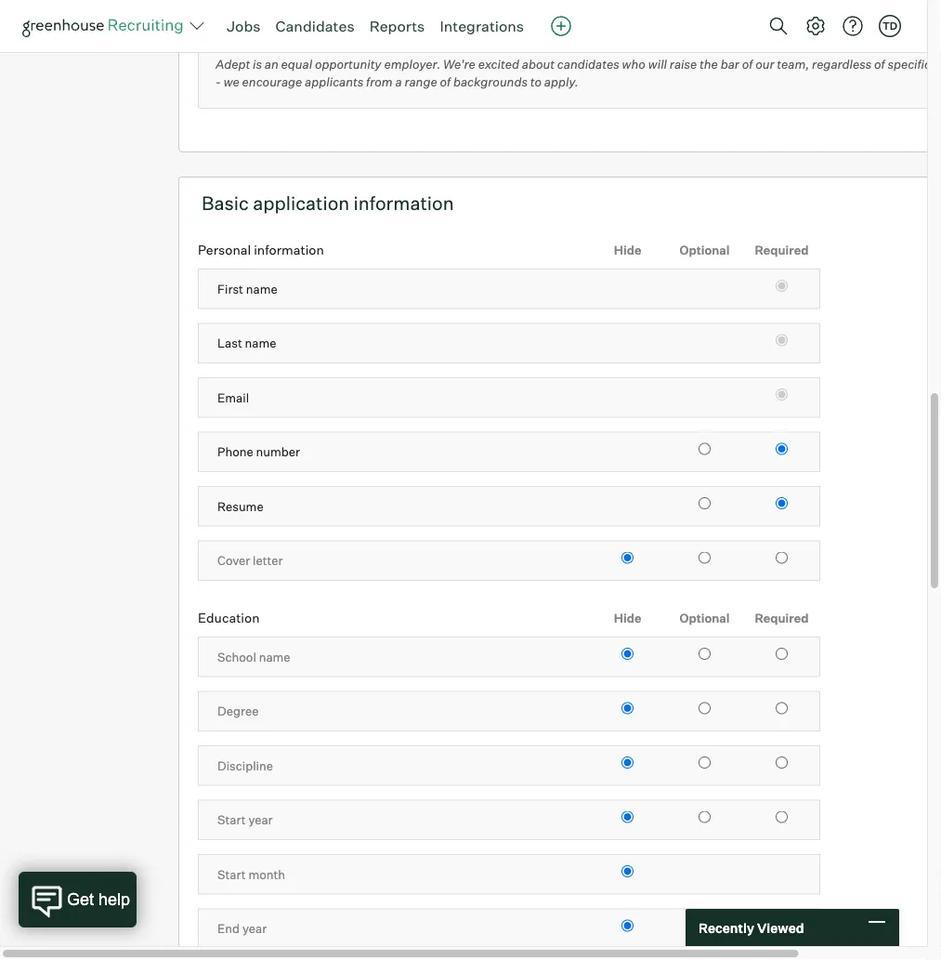 Task type: describe. For each thing, give the bounding box(es) containing it.
raise
[[670, 56, 697, 71]]

discipline
[[218, 758, 273, 773]]

td button
[[876, 11, 906, 41]]

recently
[[699, 920, 755, 936]]

education
[[198, 610, 260, 626]]

hide for education
[[614, 611, 642, 625]]

integrations
[[440, 17, 524, 35]]

personal
[[198, 242, 251, 258]]

start for start year
[[218, 813, 246, 828]]

start for start month
[[218, 867, 246, 882]]

bar
[[721, 56, 740, 71]]

degree
[[218, 704, 259, 719]]

school name
[[218, 650, 291, 664]]

month
[[249, 867, 285, 882]]

phone number
[[218, 445, 300, 459]]

start year
[[218, 813, 273, 828]]

we're
[[443, 56, 476, 71]]

jobs
[[227, 17, 261, 35]]

end
[[218, 922, 240, 936]]

employer.
[[384, 56, 441, 71]]

0 vertical spatial information
[[354, 192, 454, 215]]

name for first name
[[246, 281, 278, 296]]

jobs link
[[227, 17, 261, 35]]

opportunity
[[315, 56, 382, 71]]

td
[[883, 20, 898, 32]]

team,
[[777, 56, 810, 71]]

first
[[218, 281, 243, 296]]

2 of from the left
[[875, 56, 886, 71]]

optional for education
[[680, 611, 730, 625]]

viewed
[[758, 920, 805, 936]]

1 of from the left
[[743, 56, 753, 71]]

td button
[[880, 15, 902, 37]]

resume
[[218, 499, 264, 514]]

adept is an equal opportunity employer. we're excited about candidates who will raise the bar of our team, regardless of specific ex
[[216, 56, 942, 89]]

an
[[265, 56, 279, 71]]

adept
[[216, 56, 250, 71]]



Task type: vqa. For each thing, say whether or not it's contained in the screenshot.
1st Optional from the bottom
yes



Task type: locate. For each thing, give the bounding box(es) containing it.
0 vertical spatial hide
[[614, 242, 642, 257]]

0 horizontal spatial of
[[743, 56, 753, 71]]

specific
[[888, 56, 932, 71]]

year up month
[[249, 813, 273, 828]]

integrations link
[[440, 17, 524, 35]]

0 horizontal spatial information
[[254, 242, 324, 258]]

1 vertical spatial start
[[218, 867, 246, 882]]

phone
[[218, 445, 254, 459]]

the
[[700, 56, 719, 71]]

year
[[249, 813, 273, 828], [243, 922, 267, 936]]

ex
[[934, 56, 942, 71]]

1 vertical spatial required
[[756, 611, 809, 625]]

start
[[218, 813, 246, 828], [218, 867, 246, 882]]

candidates
[[558, 56, 620, 71]]

hide for personal information
[[614, 242, 642, 257]]

personal information
[[198, 242, 324, 258]]

1 horizontal spatial of
[[875, 56, 886, 71]]

2 start from the top
[[218, 867, 246, 882]]

1 horizontal spatial information
[[354, 192, 454, 215]]

school
[[218, 650, 256, 664]]

name right school
[[259, 650, 291, 664]]

2 required from the top
[[756, 611, 809, 625]]

of right bar
[[743, 56, 753, 71]]

application
[[253, 192, 350, 215]]

cover
[[218, 553, 250, 568]]

year right end
[[243, 922, 267, 936]]

reports
[[370, 17, 425, 35]]

information
[[354, 192, 454, 215], [254, 242, 324, 258]]

reports link
[[370, 17, 425, 35]]

required for education
[[756, 611, 809, 625]]

recently viewed
[[699, 920, 805, 936]]

1 optional from the top
[[680, 242, 730, 257]]

None radio
[[776, 334, 788, 347], [699, 552, 711, 564], [776, 552, 788, 564], [622, 648, 634, 660], [776, 648, 788, 660], [699, 703, 711, 715], [776, 703, 788, 715], [622, 811, 634, 823], [622, 866, 634, 878], [622, 920, 634, 932], [776, 920, 788, 932], [776, 334, 788, 347], [699, 552, 711, 564], [776, 552, 788, 564], [622, 648, 634, 660], [776, 648, 788, 660], [699, 703, 711, 715], [776, 703, 788, 715], [622, 811, 634, 823], [622, 866, 634, 878], [622, 920, 634, 932], [776, 920, 788, 932]]

1 vertical spatial optional
[[680, 611, 730, 625]]

required
[[756, 242, 809, 257], [756, 611, 809, 625]]

last
[[218, 336, 242, 351]]

name
[[246, 281, 278, 296], [245, 336, 277, 351], [259, 650, 291, 664]]

equal
[[281, 56, 312, 71]]

our
[[756, 56, 775, 71]]

start left month
[[218, 867, 246, 882]]

number
[[256, 445, 300, 459]]

of left specific
[[875, 56, 886, 71]]

will
[[649, 56, 668, 71]]

letter
[[253, 553, 283, 568]]

is
[[253, 56, 262, 71]]

1 vertical spatial hide
[[614, 611, 642, 625]]

search image
[[768, 15, 790, 37]]

excited
[[478, 56, 520, 71]]

candidates link
[[276, 17, 355, 35]]

email
[[218, 390, 249, 405]]

0 vertical spatial year
[[249, 813, 273, 828]]

0 vertical spatial name
[[246, 281, 278, 296]]

last name
[[218, 336, 277, 351]]

of
[[743, 56, 753, 71], [875, 56, 886, 71]]

hide
[[614, 242, 642, 257], [614, 611, 642, 625]]

year for end year
[[243, 922, 267, 936]]

greenhouse recruiting image
[[22, 15, 190, 37]]

basic
[[202, 192, 249, 215]]

required for personal information
[[756, 242, 809, 257]]

about
[[522, 56, 555, 71]]

2 hide from the top
[[614, 611, 642, 625]]

end year
[[218, 922, 267, 936]]

2 vertical spatial name
[[259, 650, 291, 664]]

name for last name
[[245, 336, 277, 351]]

0 vertical spatial required
[[756, 242, 809, 257]]

optional
[[680, 242, 730, 257], [680, 611, 730, 625]]

start month
[[218, 867, 285, 882]]

0 vertical spatial start
[[218, 813, 246, 828]]

who
[[623, 56, 646, 71]]

optional for personal information
[[680, 242, 730, 257]]

year for start year
[[249, 813, 273, 828]]

1 hide from the top
[[614, 242, 642, 257]]

0 vertical spatial optional
[[680, 242, 730, 257]]

1 vertical spatial name
[[245, 336, 277, 351]]

name right last
[[245, 336, 277, 351]]

name for school name
[[259, 650, 291, 664]]

1 required from the top
[[756, 242, 809, 257]]

1 vertical spatial year
[[243, 922, 267, 936]]

1 vertical spatial information
[[254, 242, 324, 258]]

1 start from the top
[[218, 813, 246, 828]]

regardless
[[813, 56, 872, 71]]

basic application information
[[202, 192, 454, 215]]

cover letter
[[218, 553, 283, 568]]

2 optional from the top
[[680, 611, 730, 625]]

name right first
[[246, 281, 278, 296]]

configure image
[[805, 15, 827, 37]]

candidates
[[276, 17, 355, 35]]

first name
[[218, 281, 278, 296]]

None radio
[[776, 280, 788, 292], [776, 389, 788, 401], [699, 443, 711, 455], [776, 443, 788, 455], [699, 498, 711, 510], [776, 498, 788, 510], [622, 552, 634, 564], [699, 648, 711, 660], [622, 703, 634, 715], [622, 757, 634, 769], [699, 757, 711, 769], [776, 757, 788, 769], [699, 811, 711, 823], [776, 811, 788, 823], [699, 920, 711, 932], [776, 280, 788, 292], [776, 389, 788, 401], [699, 443, 711, 455], [776, 443, 788, 455], [699, 498, 711, 510], [776, 498, 788, 510], [622, 552, 634, 564], [699, 648, 711, 660], [622, 703, 634, 715], [622, 757, 634, 769], [699, 757, 711, 769], [776, 757, 788, 769], [699, 811, 711, 823], [776, 811, 788, 823], [699, 920, 711, 932]]

start down discipline
[[218, 813, 246, 828]]



